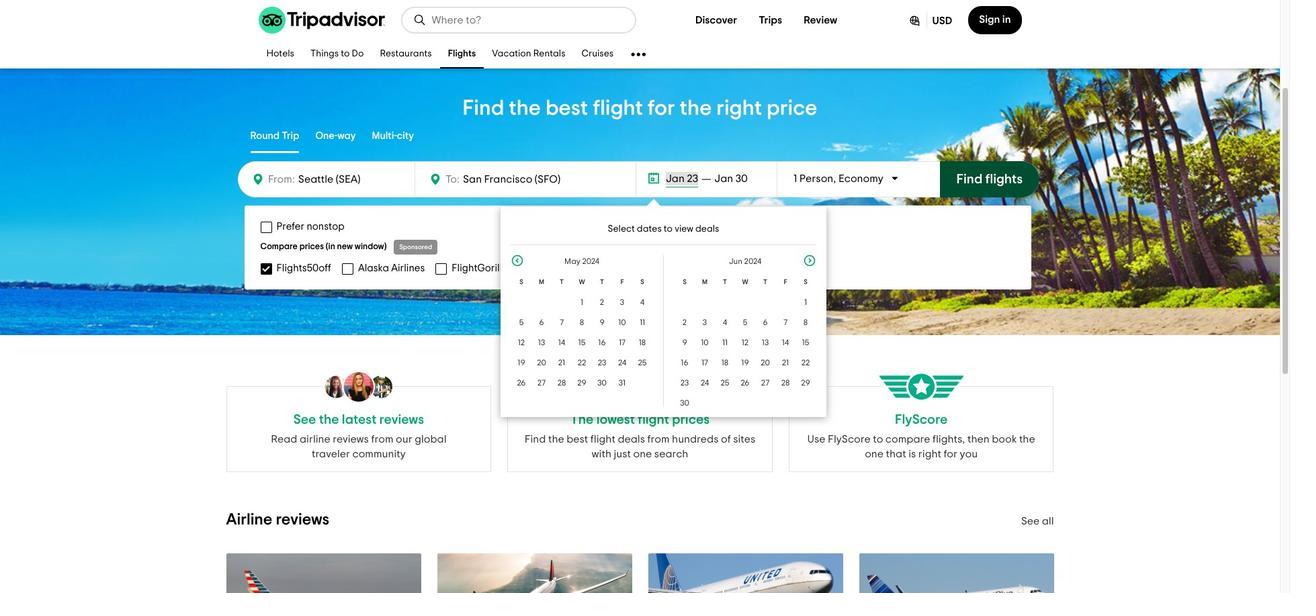 Task type: locate. For each thing, give the bounding box(es) containing it.
sign in link
[[969, 6, 1022, 34]]

deals inside the find the best flight deals from hundreds of sites with just one search
[[618, 434, 645, 445]]

view
[[675, 225, 694, 234]]

4 down s m t w t f s 1 on the right of the page
[[723, 319, 728, 327]]

to left view
[[664, 225, 673, 234]]

f inside s m t w t f s 1
[[784, 279, 788, 286]]

31
[[619, 379, 626, 387]]

airports
[[734, 222, 771, 232]]

0 vertical spatial flyscore
[[896, 414, 948, 427]]

1 vertical spatial right
[[919, 449, 942, 460]]

0 horizontal spatial 26
[[517, 379, 526, 387]]

15
[[579, 339, 586, 347], [803, 339, 810, 347]]

0 horizontal spatial 7
[[560, 319, 564, 327]]

0 horizontal spatial 18
[[639, 339, 646, 347]]

1 horizontal spatial 22
[[802, 359, 810, 367]]

2 21 from the left
[[782, 359, 789, 367]]

2 w from the left
[[743, 279, 749, 286]]

1 w from the left
[[579, 279, 585, 286]]

1 horizontal spatial 27
[[762, 379, 770, 387]]

w down unpublishedflight
[[579, 279, 585, 286]]

1 horizontal spatial 6
[[763, 319, 768, 327]]

0 horizontal spatial 21
[[559, 359, 566, 367]]

19
[[518, 359, 526, 367], [742, 359, 749, 367]]

1 vertical spatial 2
[[683, 319, 687, 327]]

1 vertical spatial 24
[[701, 379, 709, 387]]

5
[[520, 319, 524, 327], [743, 319, 748, 327]]

m for s m t w t f s
[[539, 279, 545, 286]]

18 for may 2024
[[639, 339, 646, 347]]

1 19 from the left
[[518, 359, 526, 367]]

jan up include in the right top of the page
[[666, 173, 685, 184]]

jun
[[729, 258, 743, 266]]

flyscore
[[896, 414, 948, 427], [828, 434, 871, 445]]

2024 right jun
[[745, 258, 762, 266]]

1 horizontal spatial 10
[[701, 339, 709, 347]]

select all
[[754, 263, 799, 274]]

1 vertical spatial 30
[[598, 379, 607, 387]]

29 up use
[[802, 379, 811, 387]]

1 vertical spatial find
[[957, 173, 983, 186]]

flight up with
[[591, 434, 616, 445]]

2 2024 from the left
[[745, 258, 762, 266]]

0 vertical spatial 23
[[687, 173, 699, 184]]

0 horizontal spatial f
[[621, 279, 624, 286]]

2024
[[583, 258, 600, 266], [745, 258, 762, 266]]

23 up flight prices
[[681, 379, 689, 387]]

jan 23
[[666, 173, 699, 184]]

1 inside s m t w t f s 1
[[805, 299, 808, 307]]

1 horizontal spatial f
[[784, 279, 788, 286]]

0 horizontal spatial 2
[[600, 299, 605, 307]]

1 horizontal spatial m
[[703, 279, 708, 286]]

from left "our"
[[371, 434, 394, 445]]

1 vertical spatial 3
[[703, 319, 707, 327]]

0 vertical spatial airline
[[1008, 9, 1029, 17]]

0 horizontal spatial 10
[[619, 319, 626, 327]]

to left do
[[341, 49, 350, 59]]

latest
[[342, 414, 377, 427]]

1 15 from the left
[[579, 339, 586, 347]]

2 8 from the left
[[804, 319, 808, 327]]

7 for may 2024
[[560, 319, 564, 327]]

1 horizontal spatial 17
[[702, 359, 709, 367]]

3 for may 2024
[[620, 299, 625, 307]]

1 horizontal spatial 15
[[803, 339, 810, 347]]

30 left 31
[[598, 379, 607, 387]]

1 horizontal spatial 21
[[782, 359, 789, 367]]

0 vertical spatial 18
[[639, 339, 646, 347]]

1 horizontal spatial 2
[[683, 319, 687, 327]]

jan right "jan 23"
[[715, 173, 734, 184]]

4 s from the left
[[804, 279, 808, 286]]

0 horizontal spatial 27
[[538, 379, 546, 387]]

best
[[546, 97, 589, 119], [567, 434, 589, 445]]

reviews inside read airline reviews from our global traveler community
[[333, 434, 369, 445]]

jan
[[666, 173, 685, 184], [715, 173, 734, 184]]

0 vertical spatial 17
[[619, 339, 626, 347]]

25
[[638, 359, 647, 367], [721, 379, 730, 387]]

1 13 from the left
[[538, 339, 545, 347]]

0 horizontal spatial 11
[[640, 319, 646, 327]]

7
[[560, 319, 564, 327], [784, 319, 788, 327]]

see for see the latest reviews
[[294, 414, 316, 427]]

0 horizontal spatial reviews
[[276, 512, 330, 528]]

1 horizontal spatial 3
[[703, 319, 707, 327]]

0 horizontal spatial all
[[787, 263, 799, 274]]

1 21 from the left
[[559, 359, 566, 367]]

12
[[518, 339, 525, 347], [742, 339, 749, 347]]

1 horizontal spatial to
[[664, 225, 673, 234]]

sign
[[980, 14, 1001, 25]]

cruises
[[582, 49, 614, 59]]

1 horizontal spatial 28
[[782, 379, 790, 387]]

27 for jun 2024
[[762, 379, 770, 387]]

w
[[579, 279, 585, 286], [743, 279, 749, 286]]

20
[[537, 359, 547, 367], [761, 359, 770, 367]]

3 down s m t w t f s
[[620, 299, 625, 307]]

sign in
[[980, 14, 1012, 25]]

9 for may 2024
[[600, 319, 605, 327]]

1 horizontal spatial right
[[919, 449, 942, 460]]

flight left for
[[593, 97, 643, 119]]

6
[[539, 319, 544, 327], [763, 319, 768, 327]]

the for find the best flight for the right price
[[509, 97, 541, 119]]

deals for flight
[[618, 434, 645, 445]]

right left price
[[717, 97, 763, 119]]

flyscore up one
[[828, 434, 871, 445]]

11
[[640, 319, 646, 327], [723, 339, 728, 347]]

deals up just
[[618, 434, 645, 445]]

0 horizontal spatial 4
[[641, 299, 645, 307]]

1 vertical spatial 16
[[681, 359, 689, 367]]

22
[[578, 359, 587, 367], [802, 359, 810, 367]]

flights left vacation
[[448, 49, 476, 59]]

0 horizontal spatial 6
[[539, 319, 544, 327]]

2 horizontal spatial 1
[[805, 299, 808, 307]]

4 down s m t w t f s
[[641, 299, 645, 307]]

sponsored
[[400, 244, 432, 251]]

6 down s m t w t f s 1 on the right of the page
[[763, 319, 768, 327]]

2 26 from the left
[[741, 379, 750, 387]]

m
[[539, 279, 545, 286], [703, 279, 708, 286]]

do
[[352, 49, 364, 59]]

multi-
[[372, 131, 397, 141]]

1 horizontal spatial 29
[[802, 379, 811, 387]]

24 up 31
[[619, 359, 627, 367]]

2 12 from the left
[[742, 339, 749, 347]]

select right jun
[[754, 263, 785, 274]]

13
[[538, 339, 545, 347], [762, 339, 769, 347]]

1 from from the left
[[371, 434, 394, 445]]

2 vertical spatial find
[[525, 434, 546, 445]]

best inside the find the best flight deals from hundreds of sites with just one search
[[567, 434, 589, 445]]

23 left "jan 30"
[[687, 173, 699, 184]]

to up one
[[874, 434, 884, 445]]

1 t from the left
[[560, 279, 564, 286]]

0 vertical spatial 2
[[600, 299, 605, 307]]

select left dates
[[608, 225, 635, 234]]

the inside the find the best flight deals from hundreds of sites with just one search
[[549, 434, 565, 445]]

1 22 from the left
[[578, 359, 587, 367]]

7 down s m t w t f s 1 on the right of the page
[[784, 319, 788, 327]]

tickets
[[1031, 9, 1055, 17]]

0 vertical spatial deals
[[696, 225, 720, 234]]

the for find the best flight deals from hundreds of sites with just one search
[[549, 434, 565, 445]]

0 horizontal spatial m
[[539, 279, 545, 286]]

1 f from the left
[[621, 279, 624, 286]]

2 29 from the left
[[802, 379, 811, 387]]

1 horizontal spatial 16
[[681, 359, 689, 367]]

1 28 from the left
[[558, 379, 566, 387]]

deals
[[696, 225, 720, 234], [618, 434, 645, 445]]

find inside the find the best flight deals from hundreds of sites with just one search
[[525, 434, 546, 445]]

17 up 31
[[619, 339, 626, 347]]

m down unpublishedflight
[[539, 279, 545, 286]]

right inside use flyscore to compare flights, then book the one that is right for you
[[919, 449, 942, 460]]

1 horizontal spatial find
[[525, 434, 546, 445]]

s m t w t f s 1
[[683, 279, 808, 307]]

airline reviews
[[226, 512, 330, 528]]

29 up the
[[578, 379, 587, 387]]

27
[[538, 379, 546, 387], [762, 379, 770, 387]]

2 27 from the left
[[762, 379, 770, 387]]

2 19 from the left
[[742, 359, 749, 367]]

1 2024 from the left
[[583, 258, 600, 266]]

2 13 from the left
[[762, 339, 769, 347]]

1 vertical spatial flyscore
[[828, 434, 871, 445]]

flightsearchdirect
[[646, 263, 733, 273]]

20 for jun 2024
[[761, 359, 770, 367]]

trips button
[[748, 7, 794, 34]]

7 down s m t w t f s
[[560, 319, 564, 327]]

8
[[580, 319, 584, 327], [804, 319, 808, 327]]

17 for may 2024
[[619, 339, 626, 347]]

30 up flight prices
[[681, 399, 690, 407]]

2 6 from the left
[[763, 319, 768, 327]]

1 vertical spatial flights
[[448, 49, 476, 59]]

2024 right may
[[583, 258, 600, 266]]

1 7 from the left
[[560, 319, 564, 327]]

the for see the latest reviews
[[319, 414, 339, 427]]

2 20 from the left
[[761, 359, 770, 367]]

0 horizontal spatial 15
[[579, 339, 586, 347]]

w for s m t w t f s
[[579, 279, 585, 286]]

jan for jan 30
[[715, 173, 734, 184]]

deals for view
[[696, 225, 720, 234]]

m down flightsearchdirect
[[703, 279, 708, 286]]

21
[[559, 359, 566, 367], [782, 359, 789, 367]]

1 horizontal spatial 24
[[701, 379, 709, 387]]

16 for jun 2024
[[681, 359, 689, 367]]

21 for may 2024
[[559, 359, 566, 367]]

0 horizontal spatial 1
[[581, 299, 584, 307]]

1 vertical spatial best
[[567, 434, 589, 445]]

to inside use flyscore to compare flights, then book the one that is right for you
[[874, 434, 884, 445]]

3 for jun 2024
[[703, 319, 707, 327]]

9
[[600, 319, 605, 327], [683, 339, 688, 347]]

1 horizontal spatial 8
[[804, 319, 808, 327]]

lowest
[[597, 414, 635, 427]]

29 for may 2024
[[578, 379, 587, 387]]

0 horizontal spatial 17
[[619, 339, 626, 347]]

0 horizontal spatial flyscore
[[828, 434, 871, 445]]

4 t from the left
[[764, 279, 768, 286]]

flyscore inside use flyscore to compare flights, then book the one that is right for you
[[828, 434, 871, 445]]

0 horizontal spatial find
[[463, 97, 505, 119]]

1 vertical spatial see
[[1022, 516, 1040, 527]]

find inside button
[[957, 173, 983, 186]]

2 horizontal spatial reviews
[[380, 414, 424, 427]]

select for select dates to view deals
[[608, 225, 635, 234]]

1 27 from the left
[[538, 379, 546, 387]]

0 vertical spatial 16
[[599, 339, 606, 347]]

1 6 from the left
[[539, 319, 544, 327]]

0 horizontal spatial to
[[341, 49, 350, 59]]

w down jun 2024
[[743, 279, 749, 286]]

26 for may
[[517, 379, 526, 387]]

flight inside the find the best flight deals from hundreds of sites with just one search
[[591, 434, 616, 445]]

,
[[834, 173, 837, 184]]

global
[[415, 434, 447, 445]]

1 horizontal spatial reviews
[[333, 434, 369, 445]]

1 26 from the left
[[517, 379, 526, 387]]

1 14 from the left
[[559, 339, 566, 347]]

2 from from the left
[[648, 434, 670, 445]]

2 down flightsearchdirect
[[683, 319, 687, 327]]

30 up airports
[[736, 173, 748, 184]]

16
[[599, 339, 606, 347], [681, 359, 689, 367]]

trip
[[282, 131, 299, 141]]

2 5 from the left
[[743, 319, 748, 327]]

things to do link
[[303, 40, 372, 69]]

5 for may
[[520, 319, 524, 327]]

14 down s m t w t f s 1 on the right of the page
[[782, 339, 790, 347]]

1 vertical spatial 17
[[702, 359, 709, 367]]

0 horizontal spatial jan
[[666, 173, 685, 184]]

usd button
[[897, 6, 964, 34]]

0 horizontal spatial see
[[294, 414, 316, 427]]

25 for jun 2024
[[721, 379, 730, 387]]

2 22 from the left
[[802, 359, 810, 367]]

deals right view
[[696, 225, 720, 234]]

Search search field
[[432, 14, 624, 26]]

1 for 1
[[581, 299, 584, 307]]

2 t from the left
[[600, 279, 604, 286]]

1 12 from the left
[[518, 339, 525, 347]]

w inside s m t w t f s 1
[[743, 279, 749, 286]]

city
[[397, 131, 414, 141]]

2 vertical spatial reviews
[[276, 512, 330, 528]]

find
[[463, 97, 505, 119], [957, 173, 983, 186], [525, 434, 546, 445]]

discover
[[696, 15, 738, 26]]

airline
[[300, 434, 331, 445]]

None search field
[[402, 8, 635, 32]]

2 14 from the left
[[782, 339, 790, 347]]

1 m from the left
[[539, 279, 545, 286]]

25 up of
[[721, 379, 730, 387]]

one-
[[316, 131, 338, 141]]

2 m from the left
[[703, 279, 708, 286]]

m inside s m t w t f s 1
[[703, 279, 708, 286]]

15 for may 2024
[[579, 339, 586, 347]]

from up one search on the bottom
[[648, 434, 670, 445]]

10 down s m t w t f s 1 on the right of the page
[[701, 339, 709, 347]]

16 up flight prices
[[681, 359, 689, 367]]

best down the
[[567, 434, 589, 445]]

16 down s m t w t f s
[[599, 339, 606, 347]]

1 horizontal spatial from
[[648, 434, 670, 445]]

1 horizontal spatial 25
[[721, 379, 730, 387]]

0 horizontal spatial 25
[[638, 359, 647, 367]]

2 7 from the left
[[784, 319, 788, 327]]

1 horizontal spatial 30
[[681, 399, 690, 407]]

read
[[271, 434, 298, 445]]

2 f from the left
[[784, 279, 788, 286]]

flights left - in the right of the page
[[980, 9, 1003, 17]]

0 horizontal spatial 16
[[599, 339, 606, 347]]

13 for may 2024
[[538, 339, 545, 347]]

10
[[619, 319, 626, 327], [701, 339, 709, 347]]

2 jan from the left
[[715, 173, 734, 184]]

that
[[887, 449, 907, 460]]

1 horizontal spatial 26
[[741, 379, 750, 387]]

1 horizontal spatial see
[[1022, 516, 1040, 527]]

11 for may 2024
[[640, 319, 646, 327]]

1 horizontal spatial 7
[[784, 319, 788, 327]]

3 down s m t w t f s 1 on the right of the page
[[703, 319, 707, 327]]

cheap flights - airline tickets
[[955, 9, 1055, 17]]

1 vertical spatial 23
[[598, 359, 607, 367]]

f for s m t w t f s
[[621, 279, 624, 286]]

all for select all
[[787, 263, 799, 274]]

23 up lowest
[[598, 359, 607, 367]]

2 s from the left
[[641, 279, 645, 286]]

hotels
[[267, 49, 294, 59]]

1 horizontal spatial 13
[[762, 339, 769, 347]]

30 for jun 2024
[[681, 399, 690, 407]]

28 for may 2024
[[558, 379, 566, 387]]

from
[[371, 434, 394, 445], [648, 434, 670, 445]]

1 horizontal spatial 1
[[794, 173, 798, 184]]

usd
[[933, 15, 953, 26]]

1 29 from the left
[[578, 379, 587, 387]]

0 horizontal spatial 24
[[619, 359, 627, 367]]

1 jan from the left
[[666, 173, 685, 184]]

1 vertical spatial airline
[[226, 512, 273, 528]]

multi-city
[[372, 131, 414, 141]]

s
[[520, 279, 524, 286], [641, 279, 645, 286], [683, 279, 687, 286], [804, 279, 808, 286]]

0 horizontal spatial select
[[608, 225, 635, 234]]

0 vertical spatial best
[[546, 97, 589, 119]]

From where? text field
[[295, 170, 407, 189]]

6 down s m t w t f s
[[539, 319, 544, 327]]

best for for
[[546, 97, 589, 119]]

1 8 from the left
[[580, 319, 584, 327]]

0 horizontal spatial 8
[[580, 319, 584, 327]]

1 vertical spatial 18
[[722, 359, 729, 367]]

25 for may 2024
[[638, 359, 647, 367]]

best down rentals
[[546, 97, 589, 119]]

0 horizontal spatial 3
[[620, 299, 625, 307]]

14 down s m t w t f s
[[559, 339, 566, 347]]

18
[[639, 339, 646, 347], [722, 359, 729, 367]]

one-way link
[[316, 121, 356, 153]]

price
[[767, 97, 818, 119]]

1 horizontal spatial 9
[[683, 339, 688, 347]]

1
[[794, 173, 798, 184], [581, 299, 584, 307], [805, 299, 808, 307]]

vacation
[[492, 49, 532, 59]]

our
[[396, 434, 413, 445]]

2 vertical spatial 30
[[681, 399, 690, 407]]

1 vertical spatial deals
[[618, 434, 645, 445]]

1 5 from the left
[[520, 319, 524, 327]]

find flights
[[957, 173, 1023, 186]]

28
[[558, 379, 566, 387], [782, 379, 790, 387]]

2 down s m t w t f s
[[600, 299, 605, 307]]

13 for jun 2024
[[762, 339, 769, 347]]

book
[[992, 434, 1018, 445]]

all for see all
[[1043, 516, 1055, 527]]

2 15 from the left
[[803, 339, 810, 347]]

1 horizontal spatial flights
[[980, 9, 1003, 17]]

1 horizontal spatial 11
[[723, 339, 728, 347]]

find the best flight for the right price
[[463, 97, 818, 119]]

find for find the best flight deals from hundreds of sites with just one search
[[525, 434, 546, 445]]

2 28 from the left
[[782, 379, 790, 387]]

10 down s m t w t f s
[[619, 319, 626, 327]]

24 up flight prices
[[701, 379, 709, 387]]

jun 2024
[[729, 258, 762, 266]]

is
[[909, 449, 917, 460]]

25 up the lowest flight prices
[[638, 359, 647, 367]]

flyscore up the compare
[[896, 414, 948, 427]]

the
[[509, 97, 541, 119], [680, 97, 712, 119], [319, 414, 339, 427], [549, 434, 565, 445], [1020, 434, 1036, 445]]

find for find flights
[[957, 173, 983, 186]]

6 for may 2024
[[539, 319, 544, 327]]

the inside use flyscore to compare flights, then book the one that is right for you
[[1020, 434, 1036, 445]]

right right is
[[919, 449, 942, 460]]

1 vertical spatial to
[[664, 225, 673, 234]]

0 vertical spatial find
[[463, 97, 505, 119]]

17 up flight prices
[[702, 359, 709, 367]]

0 horizontal spatial from
[[371, 434, 394, 445]]

1 horizontal spatial 12
[[742, 339, 749, 347]]

0 horizontal spatial 29
[[578, 379, 587, 387]]

9 for jun 2024
[[683, 339, 688, 347]]

flightgorilla
[[452, 263, 509, 273]]

0 horizontal spatial w
[[579, 279, 585, 286]]

0 horizontal spatial 12
[[518, 339, 525, 347]]

1 20 from the left
[[537, 359, 547, 367]]

2 horizontal spatial find
[[957, 173, 983, 186]]

see all
[[1022, 516, 1055, 527]]



Task type: vqa. For each thing, say whether or not it's contained in the screenshot.
topmost Search
no



Task type: describe. For each thing, give the bounding box(es) containing it.
8 for jun 2024
[[804, 319, 808, 327]]

tripadvisor image
[[259, 7, 385, 34]]

2024 for jun 2024
[[745, 258, 762, 266]]

27 for may 2024
[[538, 379, 546, 387]]

hundreds
[[672, 434, 719, 445]]

19 for may
[[518, 359, 526, 367]]

best for deals
[[567, 434, 589, 445]]

airline reviews link
[[226, 512, 330, 528]]

14 for jun 2024
[[782, 339, 790, 347]]

nearby
[[699, 222, 732, 232]]

then
[[968, 434, 990, 445]]

jan for jan 23
[[666, 173, 685, 184]]

16 for may 2024
[[599, 339, 606, 347]]

11 for jun 2024
[[723, 339, 728, 347]]

0 horizontal spatial flights
[[448, 49, 476, 59]]

include
[[663, 222, 697, 232]]

find for find the best flight for the right price
[[463, 97, 505, 119]]

18 for jun 2024
[[722, 359, 729, 367]]

21 for jun 2024
[[782, 359, 789, 367]]

3 s from the left
[[683, 279, 687, 286]]

select for select all
[[754, 263, 785, 274]]

for
[[648, 97, 676, 119]]

To where? text field
[[460, 171, 584, 188]]

17 for jun 2024
[[702, 359, 709, 367]]

flights link
[[440, 40, 484, 69]]

-
[[1004, 9, 1006, 17]]

one search
[[634, 449, 689, 460]]

unpublishedflight
[[536, 263, 619, 273]]

the lowest flight prices
[[571, 414, 710, 427]]

prefer
[[277, 222, 305, 232]]

review link
[[804, 13, 838, 27]]

round trip
[[250, 131, 299, 141]]

7 for jun 2024
[[784, 319, 788, 327]]

4 for jun 2024
[[723, 319, 728, 327]]

s m t w t f s
[[520, 279, 645, 286]]

w for s m t w t f s 1
[[743, 279, 749, 286]]

10 for jun 2024
[[701, 339, 709, 347]]

compare
[[886, 434, 931, 445]]

nonstop
[[307, 222, 345, 232]]

may 2024
[[565, 258, 600, 266]]

flight for for
[[593, 97, 643, 119]]

use flyscore to compare flights, then book the one that is right for you
[[808, 434, 1036, 460]]

select dates to view deals
[[608, 225, 720, 234]]

4 for may 2024
[[641, 299, 645, 307]]

sites
[[734, 434, 756, 445]]

5 for jun
[[743, 319, 748, 327]]

1 horizontal spatial airline
[[1008, 9, 1029, 17]]

3 t from the left
[[723, 279, 727, 286]]

one-way
[[316, 131, 356, 141]]

22 for jun 2024
[[802, 359, 810, 367]]

include nearby airports
[[663, 222, 771, 232]]

1 s from the left
[[520, 279, 524, 286]]

0 horizontal spatial airline
[[226, 512, 273, 528]]

read airline reviews from our global traveler community
[[271, 434, 447, 460]]

from inside the find the best flight deals from hundreds of sites with just one search
[[648, 434, 670, 445]]

1 for 1 person , economy
[[794, 173, 798, 184]]

the
[[571, 414, 594, 427]]

cruises link
[[574, 40, 622, 69]]

1 horizontal spatial flyscore
[[896, 414, 948, 427]]

10 for may 2024
[[619, 319, 626, 327]]

round
[[250, 131, 280, 141]]

of
[[721, 434, 731, 445]]

to for use flyscore to compare flights, then book the one that is right for you
[[874, 434, 884, 445]]

find the best flight deals from hundreds of sites with just one search
[[525, 434, 756, 460]]

may
[[565, 258, 581, 266]]

from inside read airline reviews from our global traveler community
[[371, 434, 394, 445]]

2 for jun 2024
[[683, 319, 687, 327]]

hotels link
[[259, 40, 303, 69]]

restaurants
[[380, 49, 432, 59]]

vacation rentals
[[492, 49, 566, 59]]

window)
[[355, 243, 387, 251]]

cheap
[[955, 9, 979, 17]]

review
[[804, 15, 838, 26]]

to:
[[446, 174, 460, 185]]

see the latest reviews
[[294, 414, 424, 427]]

20 for may 2024
[[537, 359, 547, 367]]

24 for jun 2024
[[701, 379, 709, 387]]

23 for jun 2024
[[681, 379, 689, 387]]

alaska
[[358, 263, 389, 273]]

economy
[[839, 173, 884, 184]]

24 for may 2024
[[619, 359, 627, 367]]

traveler community
[[312, 449, 406, 460]]

compare prices (in new window)
[[261, 243, 387, 251]]

things to do
[[311, 49, 364, 59]]

12 for may
[[518, 339, 525, 347]]

8 for may 2024
[[580, 319, 584, 327]]

2 horizontal spatial 30
[[736, 173, 748, 184]]

1 person , economy
[[794, 173, 884, 184]]

dates
[[637, 225, 662, 234]]

22 for may 2024
[[578, 359, 587, 367]]

28 for jun 2024
[[782, 379, 790, 387]]

way
[[338, 131, 356, 141]]

for you
[[944, 449, 978, 460]]

jan 30
[[715, 173, 748, 184]]

26 for jun
[[741, 379, 750, 387]]

flights50off
[[277, 263, 331, 273]]

discover button
[[685, 7, 748, 34]]

see for see all
[[1022, 516, 1040, 527]]

0 vertical spatial flights
[[980, 9, 1003, 17]]

f for s m t w t f s 1
[[784, 279, 788, 286]]

6 for jun 2024
[[763, 319, 768, 327]]

19 for jun
[[742, 359, 749, 367]]

2 for may 2024
[[600, 299, 605, 307]]

new
[[337, 243, 353, 251]]

0 vertical spatial reviews
[[380, 414, 424, 427]]

round trip link
[[250, 121, 299, 153]]

2024 for may 2024
[[583, 258, 600, 266]]

just
[[614, 449, 631, 460]]

alaska airlines
[[358, 263, 425, 273]]

23 for may 2024
[[598, 359, 607, 367]]

12 for jun
[[742, 339, 749, 347]]

prices
[[300, 243, 324, 251]]

30 for may 2024
[[598, 379, 607, 387]]

flight prices
[[638, 414, 710, 427]]

things
[[311, 49, 339, 59]]

15 for jun 2024
[[803, 339, 810, 347]]

0 vertical spatial right
[[717, 97, 763, 119]]

14 for may 2024
[[559, 339, 566, 347]]

prefer nonstop
[[277, 222, 345, 232]]

flight for deals
[[591, 434, 616, 445]]

m for s m t w t f s 1
[[703, 279, 708, 286]]

vacation rentals link
[[484, 40, 574, 69]]

see all link
[[1022, 516, 1055, 527]]

29 for jun 2024
[[802, 379, 811, 387]]

from:
[[268, 174, 295, 185]]

airlines
[[391, 263, 425, 273]]

0 vertical spatial to
[[341, 49, 350, 59]]

rentals
[[534, 49, 566, 59]]

(in
[[326, 243, 335, 251]]

restaurants link
[[372, 40, 440, 69]]

find flights button
[[940, 161, 1040, 198]]

to for select dates to view deals
[[664, 225, 673, 234]]

with
[[592, 449, 612, 460]]

search image
[[413, 13, 427, 27]]



